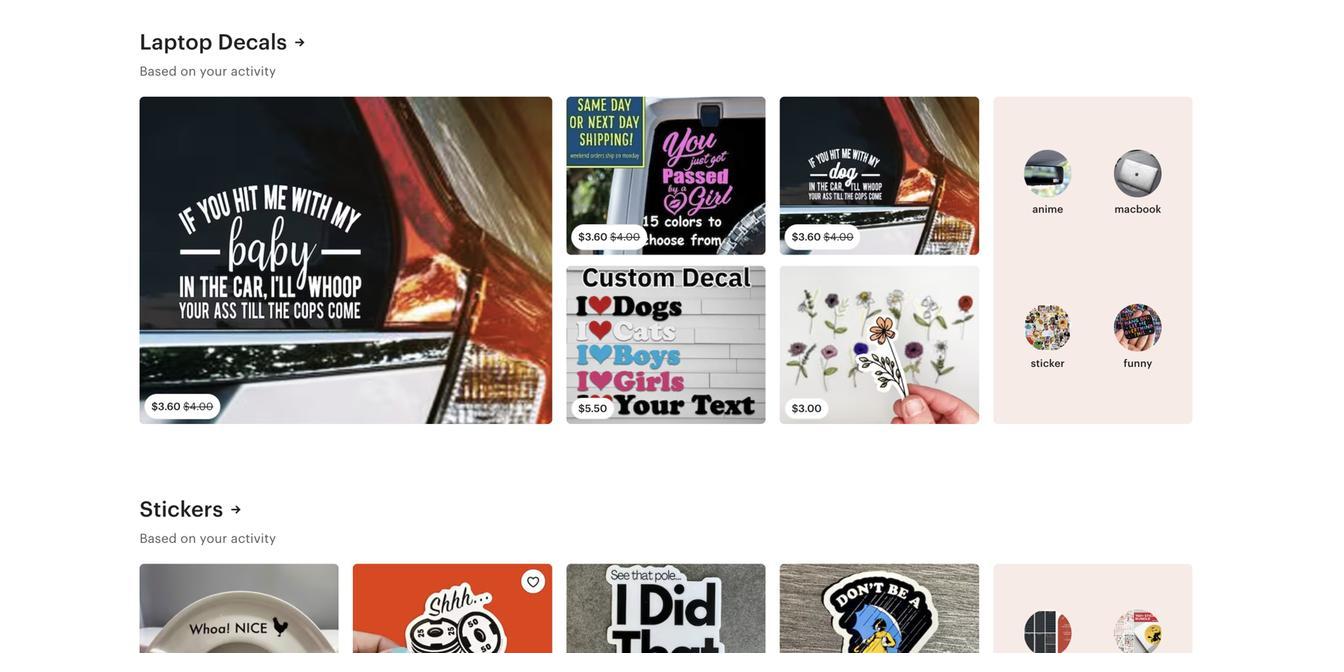 Task type: locate. For each thing, give the bounding box(es) containing it.
based for laptop decals
[[140, 64, 177, 79]]

decals
[[218, 30, 287, 54]]

see more stickers book image
[[1025, 610, 1072, 654]]

1 vertical spatial on
[[181, 532, 196, 546]]

1 activity from the top
[[231, 64, 276, 79]]

funny link
[[1098, 304, 1179, 371]]

4.00
[[617, 231, 641, 243], [830, 231, 854, 243], [190, 401, 213, 413]]

2 on from the top
[[181, 532, 196, 546]]

0 vertical spatial based
[[140, 64, 177, 79]]

$ 3.60 $ 4.00 for the if you hit me with my baby in the car i'll whoop your ass till the cops come vinyl decal, funny mom car decal sticker, baby shower gifts image
[[152, 401, 213, 413]]

laptop
[[140, 30, 213, 54]]

3.60
[[585, 231, 608, 243], [799, 231, 821, 243], [158, 401, 181, 413]]

on down laptop
[[181, 64, 196, 79]]

0 vertical spatial activity
[[231, 64, 276, 79]]

1 based from the top
[[140, 64, 177, 79]]

2 horizontal spatial $ 3.60 $ 4.00
[[792, 231, 854, 243]]

on
[[181, 64, 196, 79], [181, 532, 196, 546]]

0 horizontal spatial 3.60
[[158, 401, 181, 413]]

2 horizontal spatial 4.00
[[830, 231, 854, 243]]

5.50
[[585, 403, 607, 415]]

on down the stickers link at the bottom of page
[[181, 532, 196, 546]]

$
[[579, 231, 585, 243], [610, 231, 617, 243], [792, 231, 799, 243], [824, 231, 830, 243], [152, 401, 158, 413], [183, 401, 190, 413], [579, 403, 585, 415], [792, 403, 799, 415]]

$ 3.60 $ 4.00
[[579, 231, 641, 243], [792, 231, 854, 243], [152, 401, 213, 413]]

lineman decal, lineman sticker, lineman gifts, hard hat sticker, lineman, lineman gift, linemans wife, line wife image
[[567, 564, 766, 654]]

funny you just got passed by a girl kiss heart car window sticker decal you just got passed by a girl kiss lips heart decal sticker gift image
[[567, 97, 766, 255]]

2 horizontal spatial 3.60
[[799, 231, 821, 243]]

0 horizontal spatial 4.00
[[190, 401, 213, 413]]

based on your activity down the stickers link at the bottom of page
[[140, 532, 276, 546]]

based on your activity
[[140, 64, 276, 79], [140, 532, 276, 546]]

your for laptop decals
[[200, 64, 227, 79]]

funny
[[1124, 358, 1153, 370]]

0 horizontal spatial $ 3.60 $ 4.00
[[152, 401, 213, 413]]

activity
[[231, 64, 276, 79], [231, 532, 276, 546]]

your down laptop decals
[[200, 64, 227, 79]]

2 based from the top
[[140, 532, 177, 546]]

based down stickers
[[140, 532, 177, 546]]

1 your from the top
[[200, 64, 227, 79]]

1 horizontal spatial 4.00
[[617, 231, 641, 243]]

0 vertical spatial on
[[181, 64, 196, 79]]

1 vertical spatial based
[[140, 532, 177, 546]]

1 vertical spatial activity
[[231, 532, 276, 546]]

stickers
[[140, 498, 223, 522]]

whoa! nice rooster decal, adult humor, dirty joke, toilet seat decal, perfect gag gift, dark humor image
[[140, 564, 339, 654]]

2 based on your activity from the top
[[140, 532, 276, 546]]

$ 3.00
[[792, 403, 822, 415]]

1 vertical spatial your
[[200, 532, 227, 546]]

1 based on your activity from the top
[[140, 64, 276, 79]]

based for stickers
[[140, 532, 177, 546]]

based down laptop
[[140, 64, 177, 79]]

0 vertical spatial your
[[200, 64, 227, 79]]

activity down decals
[[231, 64, 276, 79]]

based
[[140, 64, 177, 79], [140, 532, 177, 546]]

$ 3.60 $ 4.00 for funny you just got passed by a girl kiss heart car window sticker decal you just got passed by a girl kiss lips heart decal sticker gift image
[[579, 231, 641, 243]]

your down the stickers link at the bottom of page
[[200, 532, 227, 546]]

2 your from the top
[[200, 532, 227, 546]]

1 horizontal spatial $ 3.60 $ 4.00
[[579, 231, 641, 243]]

sticker
[[1031, 358, 1065, 370]]

birth flower waterproof vinyl stickers | mama stickers | laptop vinyl decal | water bottle vinyl decal image
[[780, 266, 980, 425]]

if you hit me with my dog in the car i'll whoop your ass till the cops come vinyl decal, funny dog mom car decal sticker image
[[780, 97, 980, 255]]

2 activity from the top
[[231, 532, 276, 546]]

your
[[200, 64, 227, 79], [200, 532, 227, 546]]

laptop decals link
[[140, 28, 305, 56]]

activity down the stickers link at the bottom of page
[[231, 532, 276, 546]]

1 on from the top
[[181, 64, 196, 79]]

based on your activity down laptop decals
[[140, 64, 276, 79]]

macbook
[[1115, 204, 1162, 215]]

1 vertical spatial based on your activity
[[140, 532, 276, 546]]

0 vertical spatial based on your activity
[[140, 64, 276, 79]]

your for stickers
[[200, 532, 227, 546]]

1 horizontal spatial 3.60
[[585, 231, 608, 243]]



Task type: vqa. For each thing, say whether or not it's contained in the screenshot.
the right 4.00
yes



Task type: describe. For each thing, give the bounding box(es) containing it.
see more stickers sheet image
[[1115, 610, 1162, 654]]

shh..i'm doing math crossfit sticker, barbell sticker, weightlifting, funny crossfit stickers, hydro flask stickers, laptop, crossfit gifts image
[[353, 564, 552, 654]]

anime
[[1033, 204, 1064, 215]]

laptop decals
[[140, 30, 287, 54]]

don't be a salty bitch colorful, funny, hilarious sticker/decal made by funanduniquecrafts image
[[780, 564, 980, 654]]

4.00 for the if you hit me with my baby in the car i'll whoop your ass till the cops come vinyl decal, funny mom car decal sticker, baby shower gifts image
[[190, 401, 213, 413]]

based on your activity for laptop decals
[[140, 64, 276, 79]]

$ 3.60 $ 4.00 for if you hit me with my dog in the car i'll whoop your ass till the cops come vinyl decal, funny dog mom car decal sticker image
[[792, 231, 854, 243]]

3.60 for if you hit me with my dog in the car i'll whoop your ass till the cops come vinyl decal, funny dog mom car decal sticker image
[[799, 231, 821, 243]]

i heart decal personalized vinyl decal custom for car laptop window tumbler water bottle computer sticker bumper image
[[567, 266, 766, 425]]

anime link
[[1008, 150, 1089, 217]]

3.00
[[799, 403, 822, 415]]

based on your activity for stickers
[[140, 532, 276, 546]]

3.60 for funny you just got passed by a girl kiss heart car window sticker decal you just got passed by a girl kiss lips heart decal sticker gift image
[[585, 231, 608, 243]]

activity for laptop decals
[[231, 64, 276, 79]]

stickers link
[[140, 496, 241, 524]]

on for stickers
[[181, 532, 196, 546]]

$ 5.50
[[579, 403, 607, 415]]

if you hit me with my baby in the car i'll whoop your ass till the cops come vinyl decal, funny mom car decal sticker, baby shower gifts image
[[140, 97, 552, 425]]

4.00 for if you hit me with my dog in the car i'll whoop your ass till the cops come vinyl decal, funny dog mom car decal sticker image
[[830, 231, 854, 243]]

sticker link
[[1008, 304, 1089, 371]]

macbook link
[[1098, 150, 1179, 217]]

activity for stickers
[[231, 532, 276, 546]]

3.60 for the if you hit me with my baby in the car i'll whoop your ass till the cops come vinyl decal, funny mom car decal sticker, baby shower gifts image
[[158, 401, 181, 413]]

on for laptop decals
[[181, 64, 196, 79]]

4.00 for funny you just got passed by a girl kiss heart car window sticker decal you just got passed by a girl kiss lips heart decal sticker gift image
[[617, 231, 641, 243]]



